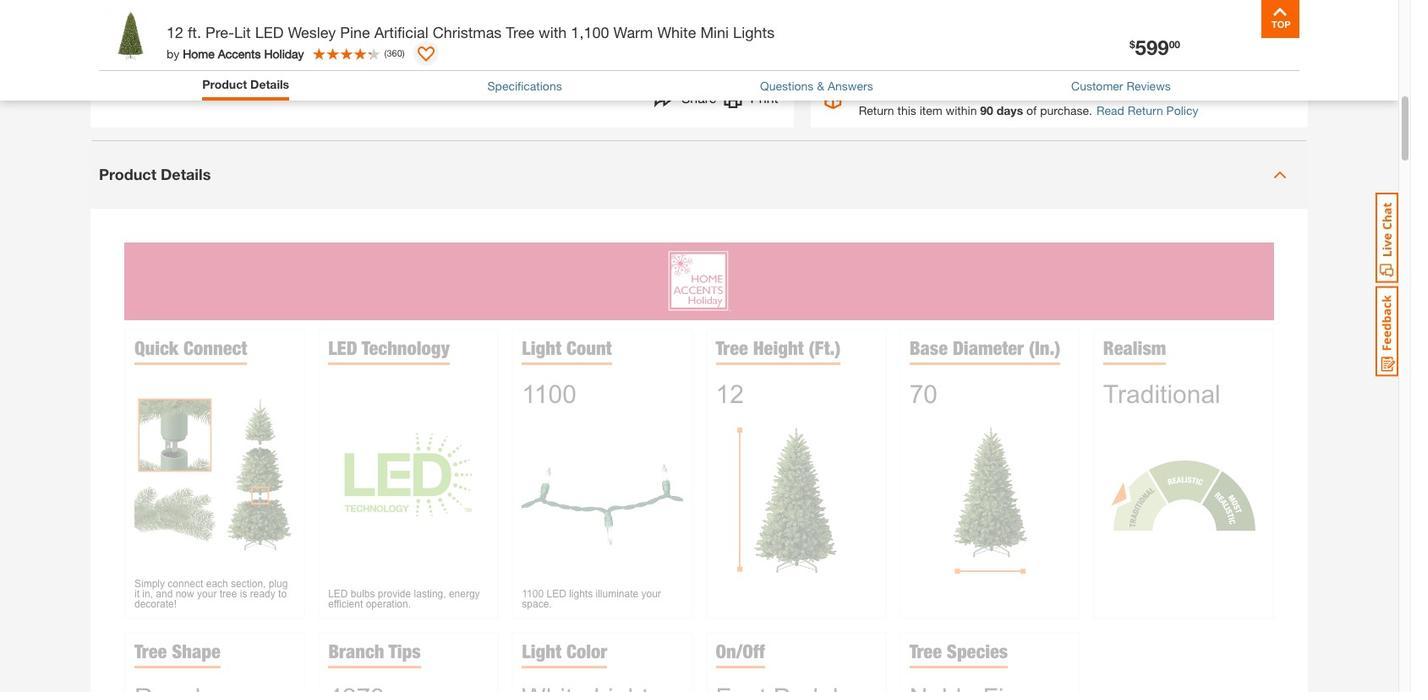 Task type: vqa. For each thing, say whether or not it's contained in the screenshot.
Details
yes



Task type: describe. For each thing, give the bounding box(es) containing it.
by
[[167, 46, 180, 60]]

or
[[1071, 80, 1087, 99]]

accents
[[218, 46, 261, 60]]

caret image
[[1274, 168, 1287, 182]]

christmas
[[433, 23, 502, 41]]

by home accents holiday
[[167, 46, 304, 60]]

)
[[402, 47, 405, 58]]

1 horizontal spatial product
[[202, 77, 247, 91]]

wesley
[[288, 23, 336, 41]]

with
[[539, 23, 567, 41]]

ft.
[[188, 23, 201, 41]]

& for easy
[[895, 80, 906, 99]]

this
[[898, 103, 917, 117]]

599
[[1135, 36, 1169, 59]]

customer reviews
[[1071, 79, 1171, 93]]

$
[[1130, 38, 1135, 51]]

(
[[384, 47, 387, 58]]

90
[[980, 103, 994, 117]]

image
[[424, 15, 456, 29]]

print
[[750, 89, 779, 106]]

tree
[[506, 23, 534, 41]]

within
[[946, 103, 977, 117]]

lit
[[234, 23, 251, 41]]

live chat image
[[1376, 193, 1399, 283]]

read return policy link
[[1097, 101, 1199, 119]]

360
[[387, 47, 402, 58]]

top button
[[1262, 0, 1300, 38]]

easy
[[910, 80, 945, 99]]

white
[[657, 23, 696, 41]]

print button
[[723, 88, 779, 112]]

free
[[859, 80, 891, 99]]

0 vertical spatial product details
[[202, 77, 289, 91]]

$ 599 00
[[1130, 36, 1180, 59]]

0 horizontal spatial product
[[99, 165, 156, 184]]

icon image
[[819, 88, 846, 109]]



Task type: locate. For each thing, give the bounding box(es) containing it.
return down reviews
[[1128, 103, 1163, 117]]

home accents holiday pre lit christmas trees 23pg90079 1d.4 image
[[102, 0, 177, 32]]

product
[[202, 77, 247, 91], [99, 165, 156, 184]]

1,100
[[571, 23, 609, 41]]

00
[[1169, 38, 1180, 51]]

of
[[1027, 103, 1037, 117]]

1 horizontal spatial &
[[895, 80, 906, 99]]

1 vertical spatial product
[[99, 165, 156, 184]]

0 vertical spatial product
[[202, 77, 247, 91]]

1 return from the left
[[859, 103, 894, 117]]

warm
[[613, 23, 653, 41]]

hover
[[389, 15, 420, 29]]

0 horizontal spatial details
[[161, 165, 211, 184]]

returns
[[949, 80, 1006, 99]]

reviews
[[1127, 79, 1171, 93]]

to
[[460, 15, 470, 29]]

0 horizontal spatial &
[[817, 79, 825, 93]]

store
[[1028, 80, 1067, 99]]

item
[[920, 103, 943, 117]]

specifications button
[[488, 77, 562, 95], [488, 77, 562, 95]]

&
[[817, 79, 825, 93], [895, 80, 906, 99]]

mini
[[701, 23, 729, 41]]

in
[[1011, 80, 1024, 99]]

specifications
[[488, 79, 562, 93]]

hover image to zoom
[[389, 15, 504, 29]]

1 vertical spatial details
[[161, 165, 211, 184]]

1 vertical spatial product details
[[99, 165, 211, 184]]

product details
[[202, 77, 289, 91], [99, 165, 211, 184]]

share button
[[654, 88, 717, 112]]

led
[[255, 23, 284, 41]]

holiday
[[264, 46, 304, 60]]

customer reviews button
[[1071, 77, 1171, 95], [1071, 77, 1171, 95]]

zoom
[[473, 15, 504, 29]]

2 return from the left
[[1128, 103, 1163, 117]]

share
[[682, 89, 717, 106]]

pine
[[340, 23, 370, 41]]

purchase.
[[1040, 103, 1092, 117]]

return down free
[[859, 103, 894, 117]]

12
[[167, 23, 184, 41]]

questions & answers button
[[760, 77, 873, 95], [760, 77, 873, 95]]

12 ft. pre-lit led wesley pine artificial christmas tree with 1,100 warm white mini lights
[[167, 23, 775, 41]]

customer
[[1071, 79, 1123, 93]]

home
[[183, 46, 215, 60]]

policy
[[1167, 103, 1199, 117]]

free & easy returns in store or online return this item within 90 days of purchase. read return policy
[[859, 80, 1199, 117]]

1 horizontal spatial details
[[250, 77, 289, 91]]

& left answers
[[817, 79, 825, 93]]

( 360 )
[[384, 47, 405, 58]]

hover image to zoom button
[[193, 0, 700, 31]]

read
[[1097, 103, 1125, 117]]

lights
[[733, 23, 775, 41]]

& for answers
[[817, 79, 825, 93]]

questions
[[760, 79, 814, 93]]

feedback link image
[[1376, 286, 1399, 377]]

0 vertical spatial details
[[250, 77, 289, 91]]

display image
[[417, 47, 434, 63]]

days
[[997, 103, 1023, 117]]

0 horizontal spatial return
[[859, 103, 894, 117]]

None field
[[855, 12, 890, 47]]

artificial
[[374, 23, 428, 41]]

return
[[859, 103, 894, 117], [1128, 103, 1163, 117]]

& inside free & easy returns in store or online return this item within 90 days of purchase. read return policy
[[895, 80, 906, 99]]

online
[[1091, 80, 1137, 99]]

product image image
[[103, 8, 158, 63]]

questions & answers
[[760, 79, 873, 93]]

1 horizontal spatial return
[[1128, 103, 1163, 117]]

details
[[250, 77, 289, 91], [161, 165, 211, 184]]

product details button
[[202, 75, 289, 96], [202, 75, 289, 93], [90, 141, 1308, 209]]

answers
[[828, 79, 873, 93]]

pre-
[[205, 23, 234, 41]]

& up this
[[895, 80, 906, 99]]



